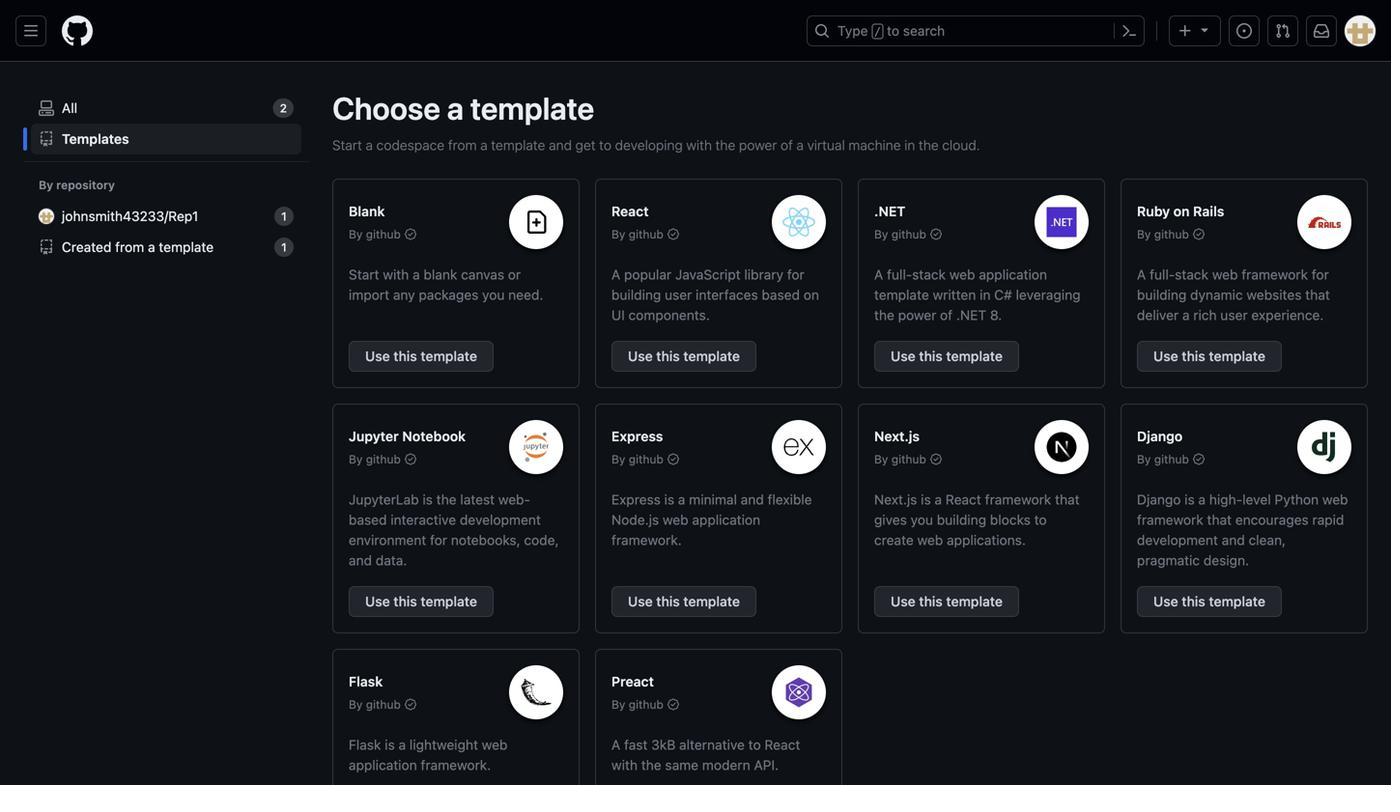 Task type: describe. For each thing, give the bounding box(es) containing it.
jupyter notebook link
[[349, 428, 466, 444]]

use this template for any
[[365, 348, 477, 364]]

start with a blank canvas or import any packages you need.
[[349, 267, 543, 303]]

components.
[[628, 307, 710, 323]]

use this template button for any
[[349, 341, 494, 372]]

a full-stack web framework for building dynamic websites that deliver a rich user experience.
[[1137, 267, 1330, 323]]

gives
[[874, 512, 907, 528]]

leveraging
[[1016, 287, 1081, 303]]

by repository
[[39, 178, 115, 192]]

latest
[[460, 492, 495, 508]]

use this template button for framework
[[1137, 586, 1282, 617]]

1 horizontal spatial on
[[1174, 203, 1190, 219]]

based inside a popular javascript library for building user interfaces based on ui components.
[[762, 287, 800, 303]]

use this template for dynamic
[[1153, 348, 1265, 364]]

use this template button for in
[[874, 341, 1019, 372]]

template down rich
[[1209, 348, 1265, 364]]

by left repository
[[39, 178, 53, 192]]

user inside a popular javascript library for building user interfaces based on ui components.
[[665, 287, 692, 303]]

django link
[[1137, 428, 1183, 444]]

a inside next.js is a react framework that gives you building blocks to create web applications.
[[935, 492, 942, 508]]

for inside a popular javascript library for building user interfaces based on ui components.
[[787, 267, 804, 283]]

.net link
[[874, 203, 905, 219]]

express is a minimal and flexible node.js web application framework.
[[612, 492, 812, 548]]

repo template image for created from a template
[[39, 240, 54, 255]]

is for next.js
[[921, 492, 931, 508]]

flask for flask is a lightweight web application framework.
[[349, 737, 381, 753]]

ruby
[[1137, 203, 1170, 219]]

by for a full-stack web framework for building dynamic websites that deliver a rich user experience.
[[1137, 228, 1151, 241]]

a inside by repository list
[[148, 239, 155, 255]]

express link
[[612, 428, 663, 444]]

this for web
[[656, 594, 680, 610]]

you inside the start with a blank canvas or import any packages you need.
[[482, 287, 505, 303]]

user inside a full-stack web framework for building dynamic websites that deliver a rich user experience.
[[1220, 307, 1248, 323]]

github for flask
[[366, 698, 401, 711]]

react image
[[783, 208, 815, 237]]

to right get
[[599, 137, 612, 153]]

to inside a fast 3kb alternative to react with the same modern api.
[[748, 737, 761, 753]]

rails
[[1193, 203, 1224, 219]]

codespaces image
[[39, 100, 54, 116]]

codespace
[[376, 137, 445, 153]]

environment
[[349, 532, 426, 548]]

a full-stack web application template written in c# leveraging the power of .net 8.
[[874, 267, 1081, 323]]

applications.
[[947, 532, 1026, 548]]

building inside next.js is a react framework that gives you building blocks to create web applications.
[[937, 512, 986, 528]]

and inside django is a high-level python web framework that encourages rapid development and clean, pragmatic design.
[[1222, 532, 1245, 548]]

or
[[508, 267, 521, 283]]

use this template button for development
[[349, 586, 494, 617]]

template down express is a minimal and flexible node.js web application framework.
[[683, 594, 740, 610]]

next.js is a react framework that gives you building blocks to create web applications.
[[874, 492, 1080, 548]]

homepage image
[[62, 15, 93, 46]]

this for framework
[[1182, 594, 1205, 610]]

a fast 3kb alternative to react with the same modern api.
[[612, 737, 800, 773]]

is for flask
[[385, 737, 395, 753]]

.net inside a full-stack web application template written in c# leveraging the power of .net 8.
[[956, 307, 986, 323]]

0 horizontal spatial react
[[612, 203, 649, 219]]

that inside a full-stack web framework for building dynamic websites that deliver a rich user experience.
[[1305, 287, 1330, 303]]

ruby on rails image
[[1308, 216, 1341, 228]]

by repository list
[[31, 201, 301, 263]]

a inside express is a minimal and flexible node.js web application framework.
[[678, 492, 685, 508]]

github for django
[[1154, 453, 1189, 466]]

development inside jupyterlab is the latest web- based interactive development environment for notebooks, code, and data.
[[460, 512, 541, 528]]

flexible
[[768, 492, 812, 508]]

3kb
[[651, 737, 676, 753]]

template down design. on the bottom of page
[[1209, 594, 1265, 610]]

created from a template
[[62, 239, 214, 255]]

template down components.
[[683, 348, 740, 364]]

and inside jupyterlab is the latest web- based interactive development environment for notebooks, code, and data.
[[349, 553, 372, 569]]

templates
[[62, 131, 129, 147]]

by for a fast 3kb alternative to react with the same modern api.
[[612, 698, 625, 711]]

get
[[575, 137, 596, 153]]

.net image
[[1047, 207, 1077, 237]]

by github for ruby on rails
[[1137, 228, 1189, 241]]

next.js link
[[874, 428, 920, 444]]

by github for next.js
[[874, 453, 926, 466]]

by for flask is a lightweight web application framework.
[[349, 698, 363, 711]]

blank link
[[349, 203, 385, 219]]

github for express
[[629, 453, 664, 466]]

git pull request image
[[1275, 23, 1291, 39]]

express for express is a minimal and flexible node.js web application framework.
[[612, 492, 661, 508]]

verified image for django
[[1193, 454, 1205, 465]]

experience.
[[1251, 307, 1324, 323]]

8.
[[990, 307, 1002, 323]]

code,
[[524, 532, 559, 548]]

blank
[[424, 267, 457, 283]]

fast
[[624, 737, 648, 753]]

building inside a full-stack web framework for building dynamic websites that deliver a rich user experience.
[[1137, 287, 1187, 303]]

encourages
[[1235, 512, 1309, 528]]

search
[[903, 23, 945, 39]]

django image
[[1310, 432, 1339, 462]]

0 vertical spatial in
[[904, 137, 915, 153]]

web inside a full-stack web framework for building dynamic websites that deliver a rich user experience.
[[1212, 267, 1238, 283]]

github for .net
[[891, 228, 926, 241]]

is for django
[[1185, 492, 1195, 508]]

react link
[[612, 203, 649, 219]]

library
[[744, 267, 783, 283]]

framework inside django is a high-level python web framework that encourages rapid development and clean, pragmatic design.
[[1137, 512, 1203, 528]]

canvas
[[461, 267, 504, 283]]

by for a full-stack web application template written in c# leveraging the power of .net 8.
[[874, 228, 888, 241]]

of inside a full-stack web application template written in c# leveraging the power of .net 8.
[[940, 307, 953, 323]]

jupyterlab is the latest web- based interactive development environment for notebooks, code, and data.
[[349, 492, 559, 569]]

with inside the start with a blank canvas or import any packages you need.
[[383, 267, 409, 283]]

web inside express is a minimal and flexible node.js web application framework.
[[663, 512, 688, 528]]

this for development
[[394, 594, 417, 610]]

level
[[1242, 492, 1271, 508]]

ui
[[612, 307, 625, 323]]

use this template button for dynamic
[[1137, 341, 1282, 372]]

modern
[[702, 757, 750, 773]]

a inside flask is a lightweight web application framework.
[[399, 737, 406, 753]]

lightweight
[[409, 737, 478, 753]]

verified image for react
[[667, 228, 679, 240]]

preact image
[[784, 678, 814, 708]]

template down 'notebooks,'
[[421, 594, 477, 610]]

node.js
[[612, 512, 659, 528]]

import
[[349, 287, 389, 303]]

ruby on rails link
[[1137, 203, 1224, 219]]

clean,
[[1249, 532, 1286, 548]]

next.js image
[[1047, 432, 1077, 462]]

by for jupyterlab is the latest web- based interactive development environment for notebooks, code, and data.
[[349, 453, 363, 466]]

type
[[838, 23, 868, 39]]

design.
[[1204, 553, 1249, 569]]

the inside a full-stack web application template written in c# leveraging the power of .net 8.
[[874, 307, 894, 323]]

notifications image
[[1314, 23, 1329, 39]]

type / to search
[[838, 23, 945, 39]]

jupyterlab
[[349, 492, 419, 508]]

notebook
[[402, 428, 466, 444]]

use this template button for web
[[612, 586, 756, 617]]

interactive
[[391, 512, 456, 528]]

template down "8."
[[946, 348, 1003, 364]]

created
[[62, 239, 111, 255]]

python
[[1275, 492, 1319, 508]]

and inside express is a minimal and flexible node.js web application framework.
[[741, 492, 764, 508]]

jupyter notebook
[[349, 428, 466, 444]]

same
[[665, 757, 699, 773]]

preact link
[[612, 674, 654, 690]]

dynamic
[[1190, 287, 1243, 303]]

virtual
[[807, 137, 845, 153]]

johnsmith43233/rep1
[[62, 208, 198, 224]]

c#
[[994, 287, 1012, 303]]

based inside jupyterlab is the latest web- based interactive development environment for notebooks, code, and data.
[[349, 512, 387, 528]]

development inside django is a high-level python web framework that encourages rapid development and clean, pragmatic design.
[[1137, 532, 1218, 548]]

web inside next.js is a react framework that gives you building blocks to create web applications.
[[917, 532, 943, 548]]

web inside flask is a lightweight web application framework.
[[482, 737, 508, 753]]

web inside a full-stack web application template written in c# leveraging the power of .net 8.
[[949, 267, 975, 283]]

use for express is a minimal and flexible node.js web application framework.
[[628, 594, 653, 610]]

verified image for blank
[[405, 228, 416, 240]]

rich
[[1193, 307, 1217, 323]]

start for start a codespace from a template and get to developing with the power of a virtual machine in the cloud.
[[332, 137, 362, 153]]

that inside next.js is a react framework that gives you building blocks to create web applications.
[[1055, 492, 1080, 508]]

template inside a full-stack web application template written in c# leveraging the power of .net 8.
[[874, 287, 929, 303]]

rapid
[[1312, 512, 1344, 528]]

written
[[933, 287, 976, 303]]

use this template for framework
[[1153, 594, 1265, 610]]

template down packages
[[421, 348, 477, 364]]

preact
[[612, 674, 654, 690]]

jupyter
[[349, 428, 399, 444]]

web inside django is a high-level python web framework that encourages rapid development and clean, pragmatic design.
[[1322, 492, 1348, 508]]

by for django is a high-level python web framework that encourages rapid development and clean, pragmatic design.
[[1137, 453, 1151, 466]]

ruby on rails
[[1137, 203, 1224, 219]]

verified image for express
[[667, 454, 679, 465]]

api.
[[754, 757, 779, 773]]

express for express link
[[612, 428, 663, 444]]

use this template for in
[[891, 348, 1003, 364]]



Task type: vqa. For each thing, say whether or not it's contained in the screenshot.
card preview element corresponding to v0.0.2
no



Task type: locate. For each thing, give the bounding box(es) containing it.
use for start with a blank canvas or import any packages you need.
[[365, 348, 390, 364]]

packages
[[419, 287, 479, 303]]

use this template button down the data.
[[349, 586, 494, 617]]

start inside the start with a blank canvas or import any packages you need.
[[349, 267, 379, 283]]

developing
[[615, 137, 683, 153]]

use this template button down rich
[[1137, 341, 1282, 372]]

by github down 'django' link at right
[[1137, 453, 1189, 466]]

use this template down components.
[[628, 348, 740, 364]]

notebooks,
[[451, 532, 520, 548]]

1 django from the top
[[1137, 428, 1183, 444]]

use this template for development
[[365, 594, 477, 610]]

github for preact
[[629, 698, 664, 711]]

use this template button down express is a minimal and flexible node.js web application framework.
[[612, 586, 756, 617]]

a inside django is a high-level python web framework that encourages rapid development and clean, pragmatic design.
[[1198, 492, 1206, 508]]

framework
[[1242, 267, 1308, 283], [985, 492, 1051, 508], [1137, 512, 1203, 528]]

websites
[[1247, 287, 1302, 303]]

use down components.
[[628, 348, 653, 364]]

a down .net link
[[874, 267, 883, 283]]

this for interfaces
[[656, 348, 680, 364]]

start
[[332, 137, 362, 153], [349, 267, 379, 283]]

is inside flask is a lightweight web application framework.
[[385, 737, 395, 753]]

to right / on the right of the page
[[887, 23, 899, 39]]

building down popular
[[612, 287, 661, 303]]

1 vertical spatial with
[[383, 267, 409, 283]]

for up experience.
[[1312, 267, 1329, 283]]

stack for written
[[912, 267, 946, 283]]

1 for created from a template
[[281, 241, 287, 254]]

triangle down image
[[1197, 22, 1212, 37]]

this
[[394, 348, 417, 364], [656, 348, 680, 364], [919, 348, 943, 364], [1182, 348, 1205, 364], [394, 594, 417, 610], [656, 594, 680, 610], [919, 594, 943, 610], [1182, 594, 1205, 610]]

of down written
[[940, 307, 953, 323]]

and left get
[[549, 137, 572, 153]]

use this template down any
[[365, 348, 477, 364]]

framework inside next.js is a react framework that gives you building blocks to create web applications.
[[985, 492, 1051, 508]]

2 horizontal spatial application
[[979, 267, 1047, 283]]

a for a full-stack web application template written in c# leveraging the power of .net 8.
[[874, 267, 883, 283]]

by github for jupyter notebook
[[349, 453, 401, 466]]

by github for react
[[612, 228, 664, 241]]

1 horizontal spatial for
[[787, 267, 804, 283]]

github down jupyter on the left
[[366, 453, 401, 466]]

by github down react link
[[612, 228, 664, 241]]

use for a full-stack web application template written in c# leveraging the power of .net 8.
[[891, 348, 916, 364]]

0 horizontal spatial application
[[349, 757, 417, 773]]

0 vertical spatial .net
[[874, 203, 905, 219]]

2 horizontal spatial that
[[1305, 287, 1330, 303]]

0 vertical spatial express
[[612, 428, 663, 444]]

full- down .net link
[[887, 267, 912, 283]]

power
[[739, 137, 777, 153], [898, 307, 936, 323]]

0 vertical spatial framework.
[[612, 532, 682, 548]]

that inside django is a high-level python web framework that encourages rapid development and clean, pragmatic design.
[[1207, 512, 1232, 528]]

by github down preact on the bottom of page
[[612, 698, 664, 711]]

web up dynamic
[[1212, 267, 1238, 283]]

by github down next.js 'link' at right
[[874, 453, 926, 466]]

by down jupyter on the left
[[349, 453, 363, 466]]

0 horizontal spatial of
[[781, 137, 793, 153]]

2 flask from the top
[[349, 737, 381, 753]]

framework up blocks
[[985, 492, 1051, 508]]

full- for a full-stack web framework for building dynamic websites that deliver a rich user experience.
[[1150, 267, 1175, 283]]

0 vertical spatial you
[[482, 287, 505, 303]]

by for next.js is a react framework that gives you building blocks to create web applications.
[[874, 453, 888, 466]]

express
[[612, 428, 663, 444], [612, 492, 661, 508]]

stack for building
[[1175, 267, 1209, 283]]

use for a popular javascript library for building user interfaces based on ui components.
[[628, 348, 653, 364]]

2 stack from the left
[[1175, 267, 1209, 283]]

express image
[[784, 432, 814, 462]]

react up api.
[[765, 737, 800, 753]]

any
[[393, 287, 415, 303]]

1 express from the top
[[612, 428, 663, 444]]

of
[[781, 137, 793, 153], [940, 307, 953, 323]]

1 vertical spatial .net
[[956, 307, 986, 323]]

to up api.
[[748, 737, 761, 753]]

flask up flask is a lightweight web application framework.
[[349, 674, 383, 690]]

next.js inside next.js is a react framework that gives you building blocks to create web applications.
[[874, 492, 917, 508]]

1 next.js from the top
[[874, 428, 920, 444]]

file added image
[[525, 211, 548, 234]]

1 horizontal spatial application
[[692, 512, 760, 528]]

1 horizontal spatial from
[[448, 137, 477, 153]]

for right library
[[787, 267, 804, 283]]

react up "applications."
[[946, 492, 981, 508]]

1 vertical spatial start
[[349, 267, 379, 283]]

by github down .net link
[[874, 228, 926, 241]]

0 vertical spatial django
[[1137, 428, 1183, 444]]

1 vertical spatial verified image
[[1193, 454, 1205, 465]]

full- up deliver
[[1150, 267, 1175, 283]]

github down next.js 'link' at right
[[891, 453, 926, 466]]

1 horizontal spatial .net
[[956, 307, 986, 323]]

0 vertical spatial power
[[739, 137, 777, 153]]

1 full- from the left
[[887, 267, 912, 283]]

start a codespace from a template and get to developing with the power of a virtual machine in the cloud.
[[332, 137, 980, 153]]

all
[[62, 100, 77, 116]]

is for express
[[664, 492, 674, 508]]

flask image
[[521, 678, 551, 708]]

minimal
[[689, 492, 737, 508]]

0 vertical spatial framework
[[1242, 267, 1308, 283]]

verified image
[[667, 228, 679, 240], [1193, 454, 1205, 465], [405, 699, 416, 711]]

0 horizontal spatial on
[[804, 287, 819, 303]]

popular
[[624, 267, 672, 283]]

1 vertical spatial framework
[[985, 492, 1051, 508]]

use this template button for you
[[874, 586, 1019, 617]]

in left c#
[[980, 287, 991, 303]]

use down deliver
[[1153, 348, 1178, 364]]

use up next.js 'link' at right
[[891, 348, 916, 364]]

for inside a full-stack web framework for building dynamic websites that deliver a rich user experience.
[[1312, 267, 1329, 283]]

issue opened image
[[1237, 23, 1252, 39]]

create
[[874, 532, 914, 548]]

2 vertical spatial application
[[349, 757, 417, 773]]

flask
[[349, 674, 383, 690], [349, 737, 381, 753]]

need.
[[508, 287, 543, 303]]

is
[[423, 492, 433, 508], [664, 492, 674, 508], [921, 492, 931, 508], [1185, 492, 1195, 508], [385, 737, 395, 753]]

development up the pragmatic
[[1137, 532, 1218, 548]]

1 horizontal spatial user
[[1220, 307, 1248, 323]]

by github for .net
[[874, 228, 926, 241]]

is inside django is a high-level python web framework that encourages rapid development and clean, pragmatic design.
[[1185, 492, 1195, 508]]

by github for preact
[[612, 698, 664, 711]]

use for jupyterlab is the latest web- based interactive development environment for notebooks, code, and data.
[[365, 594, 390, 610]]

.net
[[874, 203, 905, 219], [956, 307, 986, 323]]

a up deliver
[[1137, 267, 1146, 283]]

by github
[[349, 228, 401, 241], [612, 228, 664, 241], [874, 228, 926, 241], [1137, 228, 1189, 241], [349, 453, 401, 466], [612, 453, 664, 466], [874, 453, 926, 466], [1137, 453, 1189, 466], [349, 698, 401, 711], [612, 698, 664, 711]]

1 horizontal spatial of
[[940, 307, 953, 323]]

by
[[39, 178, 53, 192], [349, 228, 363, 241], [612, 228, 625, 241], [874, 228, 888, 241], [1137, 228, 1151, 241], [349, 453, 363, 466], [612, 453, 625, 466], [874, 453, 888, 466], [1137, 453, 1151, 466], [349, 698, 363, 711], [612, 698, 625, 711]]

use for django is a high-level python web framework that encourages rapid development and clean, pragmatic design.
[[1153, 594, 1178, 610]]

0 vertical spatial start
[[332, 137, 362, 153]]

power left virtual
[[739, 137, 777, 153]]

by github for express
[[612, 453, 664, 466]]

the inside jupyterlab is the latest web- based interactive development environment for notebooks, code, and data.
[[436, 492, 457, 508]]

and left the data.
[[349, 553, 372, 569]]

verified image up the lightweight on the left bottom of page
[[405, 699, 416, 711]]

1 horizontal spatial that
[[1207, 512, 1232, 528]]

1 horizontal spatial framework.
[[612, 532, 682, 548]]

use this template button
[[349, 341, 494, 372], [612, 341, 756, 372], [874, 341, 1019, 372], [1137, 341, 1282, 372], [349, 586, 494, 617], [612, 586, 756, 617], [874, 586, 1019, 617], [1137, 586, 1282, 617]]

0 horizontal spatial based
[[349, 512, 387, 528]]

1 flask from the top
[[349, 674, 383, 690]]

0 vertical spatial from
[[448, 137, 477, 153]]

github for blank
[[366, 228, 401, 241]]

0 horizontal spatial power
[[739, 137, 777, 153]]

2 horizontal spatial react
[[946, 492, 981, 508]]

verified image up the '3kb'
[[667, 699, 679, 711]]

use up preact on the bottom of page
[[628, 594, 653, 610]]

1 for johnsmith43233/rep1
[[281, 210, 287, 223]]

on
[[1174, 203, 1190, 219], [804, 287, 819, 303]]

framework for that
[[1242, 267, 1308, 283]]

verified image for next.js
[[930, 454, 942, 465]]

repo template image inside templates link
[[39, 131, 54, 147]]

this down the data.
[[394, 594, 417, 610]]

by down ruby
[[1137, 228, 1151, 241]]

react inside next.js is a react framework that gives you building blocks to create web applications.
[[946, 492, 981, 508]]

by github down express link
[[612, 453, 664, 466]]

a inside a fast 3kb alternative to react with the same modern api.
[[612, 737, 620, 753]]

0 vertical spatial react
[[612, 203, 649, 219]]

django inside django is a high-level python web framework that encourages rapid development and clean, pragmatic design.
[[1137, 492, 1181, 508]]

2 horizontal spatial with
[[686, 137, 712, 153]]

0 vertical spatial that
[[1305, 287, 1330, 303]]

1 1 from the top
[[281, 210, 287, 223]]

use this template button down written
[[874, 341, 1019, 372]]

verified image for .net
[[930, 228, 942, 240]]

full- for a full-stack web application template written in c# leveraging the power of .net 8.
[[887, 267, 912, 283]]

2 next.js from the top
[[874, 492, 917, 508]]

1 vertical spatial framework.
[[421, 757, 491, 773]]

you inside next.js is a react framework that gives you building blocks to create web applications.
[[911, 512, 933, 528]]

2 horizontal spatial verified image
[[1193, 454, 1205, 465]]

repository
[[56, 178, 115, 192]]

0 horizontal spatial framework.
[[421, 757, 491, 773]]

framework inside a full-stack web framework for building dynamic websites that deliver a rich user experience.
[[1242, 267, 1308, 283]]

1 vertical spatial repo template image
[[39, 240, 54, 255]]

verified image for flask
[[405, 699, 416, 711]]

use this template button down any
[[349, 341, 494, 372]]

from
[[448, 137, 477, 153], [115, 239, 144, 255]]

a for a popular javascript library for building user interfaces based on ui components.
[[612, 267, 620, 283]]

pragmatic
[[1137, 553, 1200, 569]]

this down the pragmatic
[[1182, 594, 1205, 610]]

plus image
[[1178, 23, 1193, 39]]

1 vertical spatial user
[[1220, 307, 1248, 323]]

full- inside a full-stack web application template written in c# leveraging the power of .net 8.
[[887, 267, 912, 283]]

1 vertical spatial based
[[349, 512, 387, 528]]

for inside jupyterlab is the latest web- based interactive development environment for notebooks, code, and data.
[[430, 532, 447, 548]]

this down components.
[[656, 348, 680, 364]]

1 vertical spatial flask
[[349, 737, 381, 753]]

2
[[280, 101, 287, 115]]

1 horizontal spatial development
[[1137, 532, 1218, 548]]

application down the lightweight on the left bottom of page
[[349, 757, 417, 773]]

github down .net link
[[891, 228, 926, 241]]

blank
[[349, 203, 385, 219]]

2 1 from the top
[[281, 241, 287, 254]]

/
[[874, 25, 881, 39]]

next.js for next.js 'link' at right
[[874, 428, 920, 444]]

building up "applications."
[[937, 512, 986, 528]]

choose
[[332, 90, 440, 127]]

0 horizontal spatial from
[[115, 239, 144, 255]]

use this template button for interfaces
[[612, 341, 756, 372]]

2 horizontal spatial framework
[[1242, 267, 1308, 283]]

github for next.js
[[891, 453, 926, 466]]

2 repo template image from the top
[[39, 240, 54, 255]]

0 vertical spatial with
[[686, 137, 712, 153]]

2 vertical spatial with
[[612, 757, 638, 773]]

1 horizontal spatial framework
[[1137, 512, 1203, 528]]

based
[[762, 287, 800, 303], [349, 512, 387, 528]]

framework.
[[612, 532, 682, 548], [421, 757, 491, 773]]

verified image for jupyter notebook
[[405, 454, 416, 465]]

by github for flask
[[349, 698, 401, 711]]

1 horizontal spatial with
[[612, 757, 638, 773]]

1 vertical spatial you
[[911, 512, 933, 528]]

github for jupyter notebook
[[366, 453, 401, 466]]

a for a full-stack web framework for building dynamic websites that deliver a rich user experience.
[[1137, 267, 1146, 283]]

is for jupyterlab
[[423, 492, 433, 508]]

to inside next.js is a react framework that gives you building blocks to create web applications.
[[1034, 512, 1047, 528]]

web
[[949, 267, 975, 283], [1212, 267, 1238, 283], [1322, 492, 1348, 508], [663, 512, 688, 528], [917, 532, 943, 548], [482, 737, 508, 753]]

1 vertical spatial next.js
[[874, 492, 917, 508]]

framework up the pragmatic
[[1137, 512, 1203, 528]]

building
[[612, 287, 661, 303], [1137, 287, 1187, 303], [937, 512, 986, 528]]

a inside the start with a blank canvas or import any packages you need.
[[413, 267, 420, 283]]

github down blank
[[366, 228, 401, 241]]

0 horizontal spatial with
[[383, 267, 409, 283]]

development
[[460, 512, 541, 528], [1137, 532, 1218, 548]]

stack inside a full-stack web framework for building dynamic websites that deliver a rich user experience.
[[1175, 267, 1209, 283]]

a for a fast 3kb alternative to react with the same modern api.
[[612, 737, 620, 753]]

github
[[366, 228, 401, 241], [629, 228, 664, 241], [891, 228, 926, 241], [1154, 228, 1189, 241], [366, 453, 401, 466], [629, 453, 664, 466], [891, 453, 926, 466], [1154, 453, 1189, 466], [366, 698, 401, 711], [629, 698, 664, 711]]

the inside a fast 3kb alternative to react with the same modern api.
[[641, 757, 661, 773]]

1 vertical spatial application
[[692, 512, 760, 528]]

with up any
[[383, 267, 409, 283]]

by down .net link
[[874, 228, 888, 241]]

deliver
[[1137, 307, 1179, 323]]

is inside jupyterlab is the latest web- based interactive development environment for notebooks, code, and data.
[[423, 492, 433, 508]]

and
[[549, 137, 572, 153], [741, 492, 764, 508], [1222, 532, 1245, 548], [349, 553, 372, 569]]

1 vertical spatial django
[[1137, 492, 1181, 508]]

0 horizontal spatial framework
[[985, 492, 1051, 508]]

you down canvas
[[482, 287, 505, 303]]

framework. inside express is a minimal and flexible node.js web application framework.
[[612, 532, 682, 548]]

1 repo template image from the top
[[39, 131, 54, 147]]

application inside a full-stack web application template written in c# leveraging the power of .net 8.
[[979, 267, 1047, 283]]

github for react
[[629, 228, 664, 241]]

web right the lightweight on the left bottom of page
[[482, 737, 508, 753]]

for
[[787, 267, 804, 283], [1312, 267, 1329, 283], [430, 532, 447, 548]]

by for express is a minimal and flexible node.js web application framework.
[[612, 453, 625, 466]]

0 vertical spatial next.js
[[874, 428, 920, 444]]

machine
[[849, 137, 901, 153]]

0 vertical spatial flask
[[349, 674, 383, 690]]

flask for flask link
[[349, 674, 383, 690]]

2 horizontal spatial building
[[1137, 287, 1187, 303]]

0 vertical spatial verified image
[[667, 228, 679, 240]]

flask down flask link
[[349, 737, 381, 753]]

flask inside flask is a lightweight web application framework.
[[349, 737, 381, 753]]

django for 'django' link at right
[[1137, 428, 1183, 444]]

on left rails
[[1174, 203, 1190, 219]]

by down preact on the bottom of page
[[612, 698, 625, 711]]

templates link
[[31, 124, 301, 155]]

a
[[447, 90, 464, 127], [366, 137, 373, 153], [480, 137, 488, 153], [796, 137, 804, 153], [148, 239, 155, 255], [413, 267, 420, 283], [1182, 307, 1190, 323], [678, 492, 685, 508], [935, 492, 942, 508], [1198, 492, 1206, 508], [399, 737, 406, 753]]

interfaces
[[696, 287, 758, 303]]

by github down blank
[[349, 228, 401, 241]]

1 horizontal spatial verified image
[[667, 228, 679, 240]]

0 vertical spatial on
[[1174, 203, 1190, 219]]

1 horizontal spatial full-
[[1150, 267, 1175, 283]]

verified image for preact
[[667, 699, 679, 711]]

use for next.js is a react framework that gives you building blocks to create web applications.
[[891, 594, 916, 610]]

react inside a fast 3kb alternative to react with the same modern api.
[[765, 737, 800, 753]]

0 horizontal spatial stack
[[912, 267, 946, 283]]

0 horizontal spatial verified image
[[405, 699, 416, 711]]

2 express from the top
[[612, 492, 661, 508]]

0 horizontal spatial development
[[460, 512, 541, 528]]

power inside a full-stack web application template written in c# leveraging the power of .net 8.
[[898, 307, 936, 323]]

template up get
[[470, 90, 594, 127]]

2 django from the top
[[1137, 492, 1181, 508]]

0 horizontal spatial full-
[[887, 267, 912, 283]]

template down "applications."
[[946, 594, 1003, 610]]

framework. inside flask is a lightweight web application framework.
[[421, 757, 491, 773]]

1 horizontal spatial react
[[765, 737, 800, 753]]

0 vertical spatial user
[[665, 287, 692, 303]]

repo template image down codespaces icon at the top
[[39, 131, 54, 147]]

repo template image for templates
[[39, 131, 54, 147]]

1 stack from the left
[[912, 267, 946, 283]]

github for ruby on rails
[[1154, 228, 1189, 241]]

.net left "8."
[[956, 307, 986, 323]]

0 horizontal spatial that
[[1055, 492, 1080, 508]]

0 horizontal spatial you
[[482, 287, 505, 303]]

repo template image
[[39, 131, 54, 147], [39, 240, 54, 255]]

stack inside a full-stack web application template written in c# leveraging the power of .net 8.
[[912, 267, 946, 283]]

flask link
[[349, 674, 383, 690]]

start up the import
[[349, 267, 379, 283]]

by down flask link
[[349, 698, 363, 711]]

repo template image inside by repository list
[[39, 240, 54, 255]]

blocks
[[990, 512, 1031, 528]]

2 vertical spatial framework
[[1137, 512, 1203, 528]]

by down react link
[[612, 228, 625, 241]]

1 vertical spatial of
[[940, 307, 953, 323]]

is inside next.js is a react framework that gives you building blocks to create web applications.
[[921, 492, 931, 508]]

1 horizontal spatial power
[[898, 307, 936, 323]]

1 vertical spatial that
[[1055, 492, 1080, 508]]

use this template button down design. on the bottom of page
[[1137, 586, 1282, 617]]

a inside a full-stack web application template written in c# leveraging the power of .net 8.
[[874, 267, 883, 283]]

1 horizontal spatial building
[[937, 512, 986, 528]]

a inside a popular javascript library for building user interfaces based on ui components.
[[612, 267, 620, 283]]

web-
[[498, 492, 530, 508]]

use down the import
[[365, 348, 390, 364]]

based down jupyterlab
[[349, 512, 387, 528]]

1 vertical spatial power
[[898, 307, 936, 323]]

web right create
[[917, 532, 943, 548]]

building up deliver
[[1137, 287, 1187, 303]]

a inside a full-stack web framework for building dynamic websites that deliver a rich user experience.
[[1182, 307, 1190, 323]]

1 vertical spatial express
[[612, 492, 661, 508]]

repo template image left created
[[39, 240, 54, 255]]

with
[[686, 137, 712, 153], [383, 267, 409, 283], [612, 757, 638, 773]]

verified image for ruby on rails
[[1193, 228, 1205, 240]]

this down any
[[394, 348, 417, 364]]

stack
[[912, 267, 946, 283], [1175, 267, 1209, 283]]

verified image up any
[[405, 228, 416, 240]]

by github down jupyter on the left
[[349, 453, 401, 466]]

and left flexible at bottom
[[741, 492, 764, 508]]

jupyter notebook image
[[523, 432, 549, 462]]

use this template for web
[[628, 594, 740, 610]]

building inside a popular javascript library for building user interfaces based on ui components.
[[612, 287, 661, 303]]

this down node.js
[[656, 594, 680, 610]]

2 horizontal spatial for
[[1312, 267, 1329, 283]]

this down next.js is a react framework that gives you building blocks to create web applications.
[[919, 594, 943, 610]]

by for a popular javascript library for building user interfaces based on ui components.
[[612, 228, 625, 241]]

express inside express is a minimal and flexible node.js web application framework.
[[612, 492, 661, 508]]

full- inside a full-stack web framework for building dynamic websites that deliver a rich user experience.
[[1150, 267, 1175, 283]]

by github for blank
[[349, 228, 401, 241]]

application inside flask is a lightweight web application framework.
[[349, 757, 417, 773]]

on down react icon
[[804, 287, 819, 303]]

use this template
[[365, 348, 477, 364], [628, 348, 740, 364], [891, 348, 1003, 364], [1153, 348, 1265, 364], [365, 594, 477, 610], [628, 594, 740, 610], [891, 594, 1003, 610], [1153, 594, 1265, 610]]

this for dynamic
[[1182, 348, 1205, 364]]

0 vertical spatial 1
[[281, 210, 287, 223]]

1 vertical spatial 1
[[281, 241, 287, 254]]

user up components.
[[665, 287, 692, 303]]

next.js for next.js is a react framework that gives you building blocks to create web applications.
[[874, 492, 917, 508]]

template inside by repository list
[[159, 239, 214, 255]]

github down 'django' link at right
[[1154, 453, 1189, 466]]

2 vertical spatial that
[[1207, 512, 1232, 528]]

a left popular
[[612, 267, 620, 283]]

use this template down "applications."
[[891, 594, 1003, 610]]

0 vertical spatial application
[[979, 267, 1047, 283]]

high-
[[1209, 492, 1242, 508]]

use this template down the data.
[[365, 594, 477, 610]]

verified image
[[405, 228, 416, 240], [930, 228, 942, 240], [1193, 228, 1205, 240], [405, 454, 416, 465], [667, 454, 679, 465], [930, 454, 942, 465], [667, 699, 679, 711]]

from down johnsmith43233/rep1 at the top of the page
[[115, 239, 144, 255]]

the
[[715, 137, 735, 153], [919, 137, 939, 153], [874, 307, 894, 323], [436, 492, 457, 508], [641, 757, 661, 773]]

command palette image
[[1122, 23, 1137, 39]]

is inside express is a minimal and flexible node.js web application framework.
[[664, 492, 674, 508]]

verified image up django is a high-level python web framework that encourages rapid development and clean, pragmatic design.
[[1193, 454, 1205, 465]]

react
[[612, 203, 649, 219], [946, 492, 981, 508], [765, 737, 800, 753]]

a popular javascript library for building user interfaces based on ui components.
[[612, 267, 819, 323]]

1 horizontal spatial based
[[762, 287, 800, 303]]

a inside a full-stack web framework for building dynamic websites that deliver a rich user experience.
[[1137, 267, 1146, 283]]

django for django is a high-level python web framework that encourages rapid development and clean, pragmatic design.
[[1137, 492, 1181, 508]]

next.js
[[874, 428, 920, 444], [874, 492, 917, 508]]

1 horizontal spatial stack
[[1175, 267, 1209, 283]]

1 vertical spatial in
[[980, 287, 991, 303]]

github down "ruby on rails" "link"
[[1154, 228, 1189, 241]]

verified image up express is a minimal and flexible node.js web application framework.
[[667, 454, 679, 465]]

this for in
[[919, 348, 943, 364]]

power down written
[[898, 307, 936, 323]]

0 horizontal spatial .net
[[874, 203, 905, 219]]

with inside a fast 3kb alternative to react with the same modern api.
[[612, 757, 638, 773]]

on inside a popular javascript library for building user interfaces based on ui components.
[[804, 287, 819, 303]]

template down "choose a template"
[[491, 137, 545, 153]]

framework for blocks
[[985, 492, 1051, 508]]

template left written
[[874, 287, 929, 303]]

1 vertical spatial from
[[115, 239, 144, 255]]

0 vertical spatial repo template image
[[39, 131, 54, 147]]

this for any
[[394, 348, 417, 364]]

cloud.
[[942, 137, 980, 153]]

alternative
[[679, 737, 745, 753]]

use this template for interfaces
[[628, 348, 740, 364]]

0 vertical spatial development
[[460, 512, 541, 528]]

1 vertical spatial on
[[804, 287, 819, 303]]

django is a high-level python web framework that encourages rapid development and clean, pragmatic design.
[[1137, 492, 1348, 569]]

1 horizontal spatial in
[[980, 287, 991, 303]]

use down the pragmatic
[[1153, 594, 1178, 610]]

0 vertical spatial of
[[781, 137, 793, 153]]

with down fast
[[612, 757, 638, 773]]

you
[[482, 287, 505, 303], [911, 512, 933, 528]]

application inside express is a minimal and flexible node.js web application framework.
[[692, 512, 760, 528]]

use for a full-stack web framework for building dynamic websites that deliver a rich user experience.
[[1153, 348, 1178, 364]]

0 horizontal spatial building
[[612, 287, 661, 303]]

start for start with a blank canvas or import any packages you need.
[[349, 267, 379, 283]]

1 vertical spatial react
[[946, 492, 981, 508]]

web right node.js
[[663, 512, 688, 528]]

this for you
[[919, 594, 943, 610]]

use this template for you
[[891, 594, 1003, 610]]

data.
[[376, 553, 407, 569]]

from inside by repository list
[[115, 239, 144, 255]]

full-
[[887, 267, 912, 283], [1150, 267, 1175, 283]]

0 horizontal spatial user
[[665, 287, 692, 303]]

verified image up popular
[[667, 228, 679, 240]]

javascript
[[675, 267, 741, 283]]

0 horizontal spatial for
[[430, 532, 447, 548]]

in
[[904, 137, 915, 153], [980, 287, 991, 303]]

by for start with a blank canvas or import any packages you need.
[[349, 228, 363, 241]]

that
[[1305, 287, 1330, 303], [1055, 492, 1080, 508], [1207, 512, 1232, 528]]

in inside a full-stack web application template written in c# leveraging the power of .net 8.
[[980, 287, 991, 303]]

application
[[979, 267, 1047, 283], [692, 512, 760, 528], [349, 757, 417, 773]]

2 full- from the left
[[1150, 267, 1175, 283]]

by down 'django' link at right
[[1137, 453, 1151, 466]]

1 vertical spatial development
[[1137, 532, 1218, 548]]

0 vertical spatial based
[[762, 287, 800, 303]]

flask is a lightweight web application framework.
[[349, 737, 508, 773]]

by github for django
[[1137, 453, 1189, 466]]



